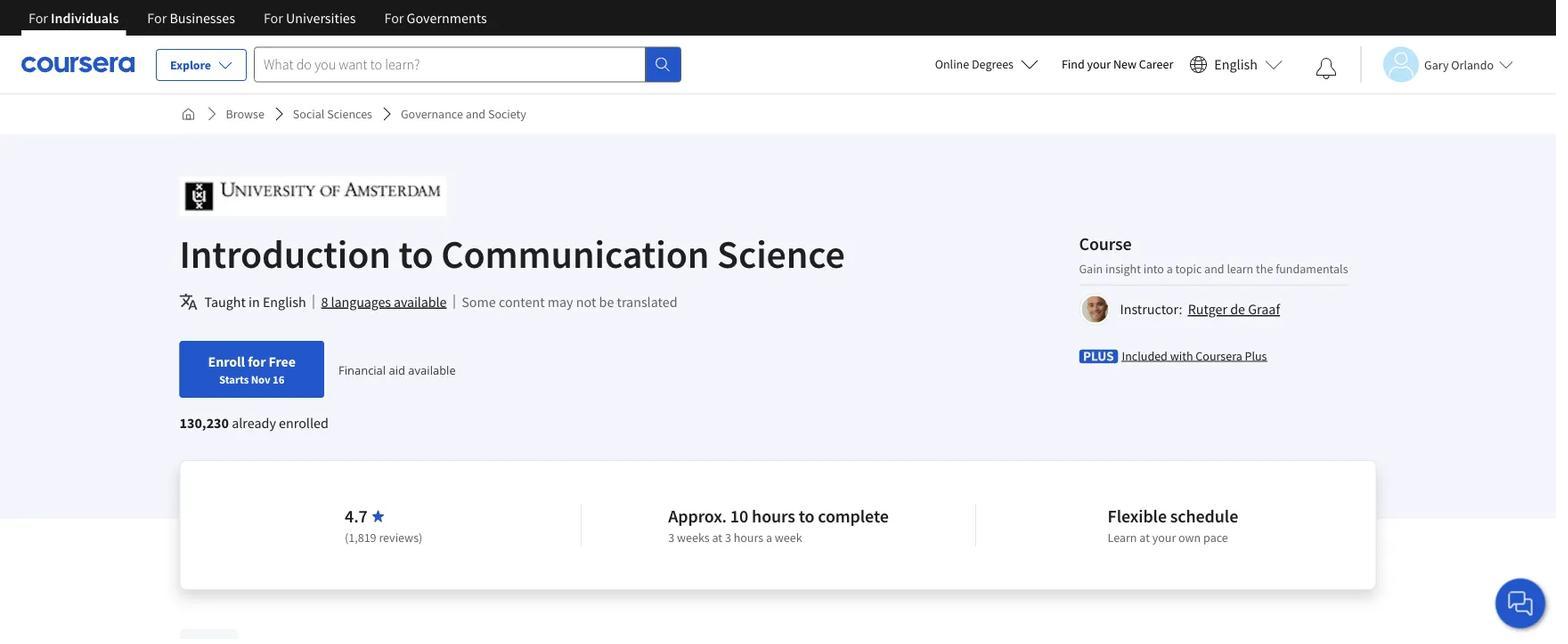 Task type: locate. For each thing, give the bounding box(es) containing it.
and right the topic
[[1205, 261, 1225, 277]]

for left governments at the top left of page
[[384, 9, 404, 27]]

to inside approx. 10 hours to complete 3 weeks at 3 hours a week
[[799, 506, 815, 528]]

english
[[1215, 56, 1258, 73], [263, 293, 306, 311]]

3 down 10 on the bottom of page
[[725, 530, 731, 546]]

for left "businesses"
[[147, 9, 167, 27]]

chat with us image
[[1507, 590, 1535, 618]]

1 horizontal spatial english
[[1215, 56, 1258, 73]]

for for governments
[[384, 9, 404, 27]]

at right 'weeks'
[[712, 530, 723, 546]]

0 vertical spatial available
[[394, 293, 447, 311]]

for left 'individuals'
[[29, 9, 48, 27]]

coursera plus image
[[1079, 350, 1119, 364]]

to
[[399, 229, 433, 278], [799, 506, 815, 528]]

enroll
[[208, 353, 245, 371]]

0 horizontal spatial a
[[766, 530, 772, 546]]

hours down 10 on the bottom of page
[[734, 530, 764, 546]]

may
[[548, 293, 573, 311]]

available inside button
[[394, 293, 447, 311]]

at right the learn
[[1140, 530, 1150, 546]]

degrees
[[972, 56, 1014, 72]]

at
[[712, 530, 723, 546], [1140, 530, 1150, 546]]

de
[[1231, 301, 1246, 318]]

130,230 already enrolled
[[180, 414, 329, 432]]

1 vertical spatial and
[[1205, 261, 1225, 277]]

for governments
[[384, 9, 487, 27]]

topic
[[1176, 261, 1202, 277]]

english right career
[[1215, 56, 1258, 73]]

0 horizontal spatial 3
[[668, 530, 675, 546]]

1 at from the left
[[712, 530, 723, 546]]

some content may not be translated
[[462, 293, 678, 311]]

1 vertical spatial english
[[263, 293, 306, 311]]

hours
[[752, 506, 795, 528], [734, 530, 764, 546]]

online degrees button
[[921, 45, 1053, 84]]

1 vertical spatial available
[[408, 362, 456, 378]]

1 horizontal spatial your
[[1153, 530, 1176, 546]]

flexible schedule learn at your own pace
[[1108, 506, 1239, 546]]

english button
[[1183, 36, 1290, 94]]

0 horizontal spatial at
[[712, 530, 723, 546]]

career
[[1139, 56, 1174, 72]]

taught
[[204, 293, 246, 311]]

1 horizontal spatial at
[[1140, 530, 1150, 546]]

communication
[[441, 229, 710, 278]]

and
[[466, 106, 486, 122], [1205, 261, 1225, 277]]

rutger
[[1188, 301, 1228, 318]]

rutger de  graaf image
[[1082, 296, 1109, 323]]

8 languages available
[[321, 293, 447, 311]]

0 vertical spatial a
[[1167, 261, 1173, 277]]

None search field
[[254, 47, 682, 82]]

course
[[1079, 233, 1132, 255]]

8 languages available button
[[321, 291, 447, 313]]

0 vertical spatial your
[[1087, 56, 1111, 72]]

3 for from the left
[[264, 9, 283, 27]]

1 vertical spatial hours
[[734, 530, 764, 546]]

at inside approx. 10 hours to complete 3 weeks at 3 hours a week
[[712, 530, 723, 546]]

hours up week
[[752, 506, 795, 528]]

0 horizontal spatial and
[[466, 106, 486, 122]]

your right find
[[1087, 56, 1111, 72]]

included with coursera plus
[[1122, 348, 1267, 364]]

banner navigation
[[14, 0, 501, 36]]

a left week
[[766, 530, 772, 546]]

your left own
[[1153, 530, 1176, 546]]

show notifications image
[[1316, 58, 1337, 79]]

enroll for free starts nov 16
[[208, 353, 296, 387]]

online
[[935, 56, 969, 72]]

social
[[293, 106, 325, 122]]

financial aid available button
[[339, 362, 456, 378]]

learn
[[1108, 530, 1137, 546]]

1 horizontal spatial a
[[1167, 261, 1173, 277]]

4 for from the left
[[384, 9, 404, 27]]

society
[[488, 106, 526, 122]]

0 vertical spatial and
[[466, 106, 486, 122]]

1 horizontal spatial and
[[1205, 261, 1225, 277]]

financial aid available
[[339, 362, 456, 378]]

0 vertical spatial hours
[[752, 506, 795, 528]]

to up 8 languages available
[[399, 229, 433, 278]]

enrolled
[[279, 414, 329, 432]]

approx. 10 hours to complete 3 weeks at 3 hours a week
[[668, 506, 889, 546]]

1 horizontal spatial 3
[[725, 530, 731, 546]]

2 at from the left
[[1140, 530, 1150, 546]]

available left some
[[394, 293, 447, 311]]

in
[[249, 293, 260, 311]]

your
[[1087, 56, 1111, 72], [1153, 530, 1176, 546]]

3 left 'weeks'
[[668, 530, 675, 546]]

translated
[[617, 293, 678, 311]]

new
[[1114, 56, 1137, 72]]

english right the in
[[263, 293, 306, 311]]

available
[[394, 293, 447, 311], [408, 362, 456, 378]]

flexible
[[1108, 506, 1167, 528]]

1 vertical spatial to
[[799, 506, 815, 528]]

1 vertical spatial your
[[1153, 530, 1176, 546]]

16
[[273, 372, 285, 387]]

2 for from the left
[[147, 9, 167, 27]]

plus
[[1245, 348, 1267, 364]]

0 vertical spatial to
[[399, 229, 433, 278]]

home image
[[181, 107, 196, 121]]

online degrees
[[935, 56, 1014, 72]]

browse
[[226, 106, 264, 122]]

to up week
[[799, 506, 815, 528]]

available for financial aid available
[[408, 362, 456, 378]]

science
[[717, 229, 845, 278]]

find
[[1062, 56, 1085, 72]]

2 3 from the left
[[725, 530, 731, 546]]

instructor:
[[1120, 301, 1183, 318]]

1 vertical spatial a
[[766, 530, 772, 546]]

and inside "link"
[[466, 106, 486, 122]]

available right "aid" on the left of page
[[408, 362, 456, 378]]

weeks
[[677, 530, 710, 546]]

and left society at the top left of page
[[466, 106, 486, 122]]

0 horizontal spatial to
[[399, 229, 433, 278]]

1 for from the left
[[29, 9, 48, 27]]

a right into
[[1167, 261, 1173, 277]]

for
[[248, 353, 266, 371]]

a
[[1167, 261, 1173, 277], [766, 530, 772, 546]]

university of amsterdam image
[[180, 176, 447, 216]]

graaf
[[1248, 301, 1280, 318]]

0 vertical spatial english
[[1215, 56, 1258, 73]]

at inside flexible schedule learn at your own pace
[[1140, 530, 1150, 546]]

orlando
[[1451, 57, 1494, 73]]

0 horizontal spatial your
[[1087, 56, 1111, 72]]

pace
[[1204, 530, 1228, 546]]

insight
[[1106, 261, 1141, 277]]

for for individuals
[[29, 9, 48, 27]]

1 horizontal spatial to
[[799, 506, 815, 528]]

for left universities
[[264, 9, 283, 27]]

included
[[1122, 348, 1168, 364]]



Task type: describe. For each thing, give the bounding box(es) containing it.
browse link
[[219, 98, 272, 130]]

social sciences link
[[286, 98, 380, 130]]

rutger de  graaf link
[[1188, 301, 1280, 318]]

explore
[[170, 57, 211, 73]]

included with coursera plus link
[[1122, 347, 1267, 365]]

coursera
[[1196, 348, 1243, 364]]

10
[[730, 506, 749, 528]]

own
[[1179, 530, 1201, 546]]

individuals
[[51, 9, 119, 27]]

(1,819 reviews)
[[345, 530, 423, 546]]

already
[[232, 414, 276, 432]]

1 3 from the left
[[668, 530, 675, 546]]

businesses
[[170, 9, 235, 27]]

taught in english
[[204, 293, 306, 311]]

reviews)
[[379, 530, 423, 546]]

introduction to communication science
[[180, 229, 845, 278]]

languages
[[331, 293, 391, 311]]

financial
[[339, 362, 386, 378]]

8
[[321, 293, 328, 311]]

coursera image
[[21, 50, 135, 79]]

into
[[1144, 261, 1164, 277]]

instructor: rutger de  graaf
[[1120, 301, 1280, 318]]

What do you want to learn? text field
[[254, 47, 646, 82]]

governance and society
[[401, 106, 526, 122]]

(1,819
[[345, 530, 376, 546]]

and inside course gain insight into a topic and learn the fundamentals
[[1205, 261, 1225, 277]]

week
[[775, 530, 802, 546]]

approx.
[[668, 506, 727, 528]]

with
[[1170, 348, 1193, 364]]

for for universities
[[264, 9, 283, 27]]

for universities
[[264, 9, 356, 27]]

find your new career link
[[1053, 53, 1183, 76]]

a inside approx. 10 hours to complete 3 weeks at 3 hours a week
[[766, 530, 772, 546]]

fundamentals
[[1276, 261, 1348, 277]]

social sciences
[[293, 106, 372, 122]]

available for 8 languages available
[[394, 293, 447, 311]]

governance
[[401, 106, 463, 122]]

aid
[[389, 362, 405, 378]]

the
[[1256, 261, 1273, 277]]

0 horizontal spatial english
[[263, 293, 306, 311]]

find your new career
[[1062, 56, 1174, 72]]

your inside flexible schedule learn at your own pace
[[1153, 530, 1176, 546]]

gary orlando button
[[1360, 47, 1514, 82]]

schedule
[[1171, 506, 1239, 528]]

for for businesses
[[147, 9, 167, 27]]

nov
[[251, 372, 270, 387]]

130,230
[[180, 414, 229, 432]]

free
[[269, 353, 296, 371]]

complete
[[818, 506, 889, 528]]

a inside course gain insight into a topic and learn the fundamentals
[[1167, 261, 1173, 277]]

some
[[462, 293, 496, 311]]

sciences
[[327, 106, 372, 122]]

universities
[[286, 9, 356, 27]]

course gain insight into a topic and learn the fundamentals
[[1079, 233, 1348, 277]]

learn
[[1227, 261, 1254, 277]]

content
[[499, 293, 545, 311]]

be
[[599, 293, 614, 311]]

governments
[[407, 9, 487, 27]]

gary
[[1425, 57, 1449, 73]]

not
[[576, 293, 596, 311]]

starts
[[219, 372, 249, 387]]

explore button
[[156, 49, 247, 81]]

gary orlando
[[1425, 57, 1494, 73]]

english inside button
[[1215, 56, 1258, 73]]

4.7
[[345, 506, 368, 528]]

gain
[[1079, 261, 1103, 277]]

governance and society link
[[394, 98, 534, 130]]

introduction
[[180, 229, 391, 278]]

for individuals
[[29, 9, 119, 27]]



Task type: vqa. For each thing, say whether or not it's contained in the screenshot.
at inside Flexible schedule Learn at your own pace
yes



